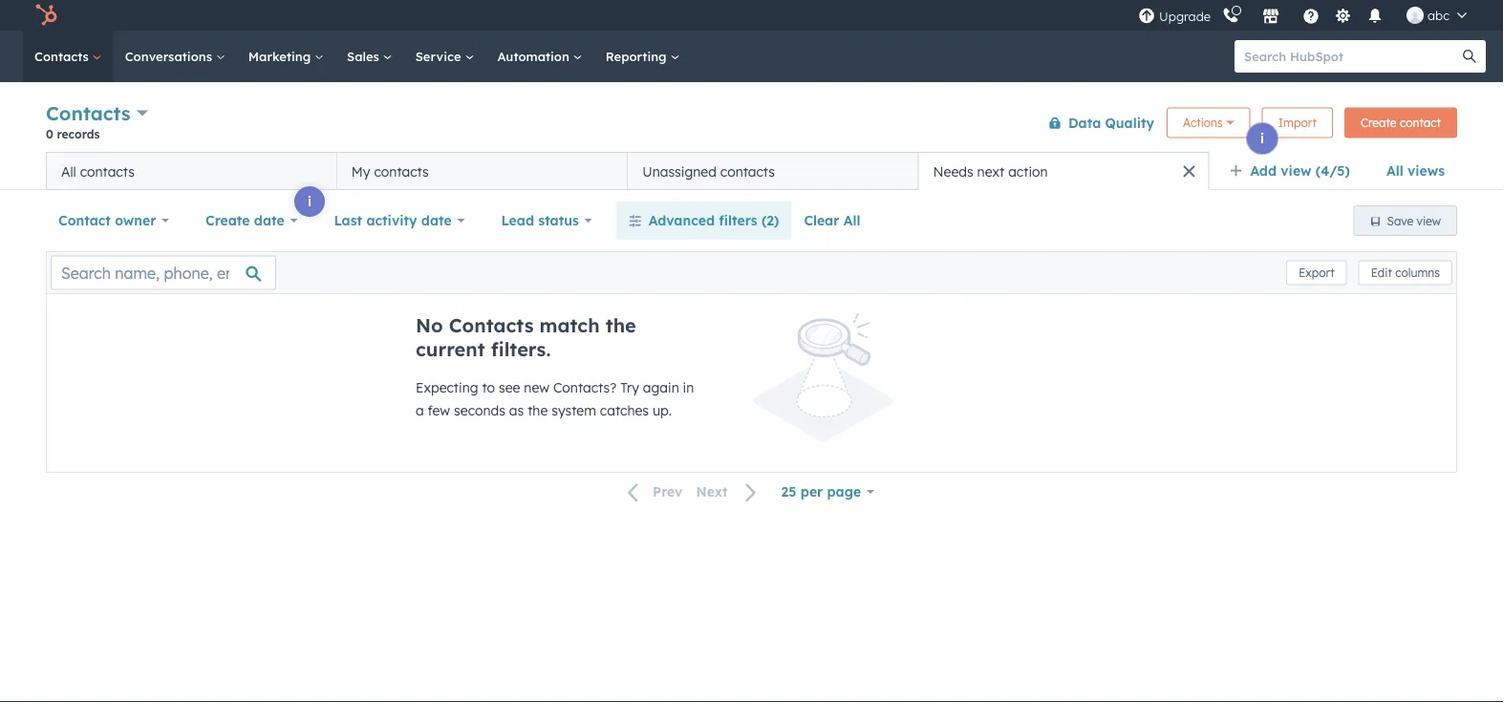 Task type: vqa. For each thing, say whether or not it's contained in the screenshot.
All for All contacts
yes



Task type: locate. For each thing, give the bounding box(es) containing it.
marketplaces button
[[1251, 0, 1291, 31]]

save
[[1387, 214, 1414, 228]]

create for create date
[[206, 212, 250, 229]]

calling icon button
[[1215, 3, 1247, 28]]

conversations link
[[113, 31, 237, 82]]

all contacts button
[[46, 152, 337, 190]]

the inside no contacts match the current filters.
[[606, 314, 636, 337]]

sales link
[[336, 31, 404, 82]]

no contacts match the current filters.
[[416, 314, 636, 361]]

0 horizontal spatial create
[[206, 212, 250, 229]]

2 vertical spatial contacts
[[449, 314, 534, 337]]

add view (4/5) button
[[1217, 152, 1374, 190]]

notifications image
[[1367, 9, 1384, 26]]

0 vertical spatial contacts
[[34, 48, 92, 64]]

1 horizontal spatial date
[[421, 212, 452, 229]]

create left contact on the right top of page
[[1361, 116, 1397, 130]]

all for all views
[[1387, 162, 1404, 179]]

hubspot link
[[23, 4, 72, 27]]

calling icon image
[[1223, 7, 1240, 25]]

my contacts
[[352, 163, 429, 180]]

1 vertical spatial i button
[[294, 186, 325, 217]]

all inside all contacts button
[[61, 163, 76, 180]]

contacts up the "records"
[[46, 101, 131, 125]]

contacts right my
[[374, 163, 429, 180]]

i
[[1261, 130, 1265, 147], [308, 193, 312, 210]]

all
[[1387, 162, 1404, 179], [61, 163, 76, 180], [844, 212, 861, 229]]

1 vertical spatial contacts
[[46, 101, 131, 125]]

1 horizontal spatial i button
[[1247, 123, 1278, 154]]

import button
[[1262, 108, 1333, 138]]

filters
[[719, 212, 758, 229]]

create inside button
[[1361, 116, 1397, 130]]

expecting
[[416, 379, 478, 396]]

1 vertical spatial view
[[1417, 214, 1441, 228]]

view
[[1281, 162, 1312, 179], [1417, 214, 1441, 228]]

conversations
[[125, 48, 216, 64]]

3 contacts from the left
[[720, 163, 775, 180]]

help image
[[1303, 9, 1320, 26]]

records
[[57, 127, 100, 141]]

date right activity
[[421, 212, 452, 229]]

next button
[[690, 480, 769, 505]]

2 horizontal spatial contacts
[[720, 163, 775, 180]]

create
[[1361, 116, 1397, 130], [206, 212, 250, 229]]

0 vertical spatial create
[[1361, 116, 1397, 130]]

quality
[[1105, 114, 1155, 131]]

1 horizontal spatial all
[[844, 212, 861, 229]]

contact
[[1400, 116, 1441, 130]]

date left last
[[254, 212, 285, 229]]

abc
[[1428, 7, 1450, 23]]

contact owner button
[[46, 202, 182, 240]]

0 horizontal spatial view
[[1281, 162, 1312, 179]]

view inside "button"
[[1417, 214, 1441, 228]]

needs next action button
[[919, 152, 1209, 190]]

0 vertical spatial the
[[606, 314, 636, 337]]

1 vertical spatial create
[[206, 212, 250, 229]]

contacts down hubspot 'link'
[[34, 48, 92, 64]]

1 contacts from the left
[[80, 163, 135, 180]]

prev button
[[617, 480, 690, 505]]

view right add
[[1281, 162, 1312, 179]]

match
[[540, 314, 600, 337]]

as
[[509, 402, 524, 419]]

status
[[538, 212, 579, 229]]

settings link
[[1332, 5, 1355, 25]]

25 per page
[[781, 484, 861, 500]]

1 horizontal spatial the
[[606, 314, 636, 337]]

contact owner
[[58, 212, 156, 229]]

1 horizontal spatial view
[[1417, 214, 1441, 228]]

1 date from the left
[[254, 212, 285, 229]]

service
[[415, 48, 465, 64]]

2 horizontal spatial all
[[1387, 162, 1404, 179]]

0 horizontal spatial date
[[254, 212, 285, 229]]

0 vertical spatial i
[[1261, 130, 1265, 147]]

menu
[[1137, 0, 1481, 31]]

add
[[1251, 162, 1277, 179]]

add view (4/5)
[[1251, 162, 1351, 179]]

view right save
[[1417, 214, 1441, 228]]

0 horizontal spatial i button
[[294, 186, 325, 217]]

expecting to see new contacts? try again in a few seconds as the system catches up.
[[416, 379, 694, 419]]

contacts for unassigned contacts
[[720, 163, 775, 180]]

last activity date
[[334, 212, 452, 229]]

my contacts button
[[337, 152, 628, 190]]

contacts right no
[[449, 314, 534, 337]]

0 horizontal spatial the
[[528, 402, 548, 419]]

view inside popup button
[[1281, 162, 1312, 179]]

settings image
[[1335, 8, 1352, 25]]

contacts down the "records"
[[80, 163, 135, 180]]

contacts
[[34, 48, 92, 64], [46, 101, 131, 125], [449, 314, 534, 337]]

create inside popup button
[[206, 212, 250, 229]]

seconds
[[454, 402, 506, 419]]

contacts inside 'button'
[[374, 163, 429, 180]]

next
[[696, 484, 728, 501]]

again
[[643, 379, 679, 396]]

i button left last
[[294, 186, 325, 217]]

the right "as"
[[528, 402, 548, 419]]

contacts inside button
[[720, 163, 775, 180]]

0
[[46, 127, 53, 141]]

notifications button
[[1359, 0, 1392, 31]]

all right clear
[[844, 212, 861, 229]]

marketing link
[[237, 31, 336, 82]]

to
[[482, 379, 495, 396]]

create down all contacts button
[[206, 212, 250, 229]]

activity
[[366, 212, 417, 229]]

the inside expecting to see new contacts? try again in a few seconds as the system catches up.
[[528, 402, 548, 419]]

0 horizontal spatial all
[[61, 163, 76, 180]]

edit columns
[[1371, 266, 1440, 280]]

actions button
[[1167, 108, 1251, 138]]

1 vertical spatial the
[[528, 402, 548, 419]]

search button
[[1454, 40, 1486, 73]]

help button
[[1295, 0, 1328, 31]]

0 horizontal spatial contacts
[[80, 163, 135, 180]]

contacts for all contacts
[[80, 163, 135, 180]]

1 horizontal spatial contacts
[[374, 163, 429, 180]]

all left the views
[[1387, 162, 1404, 179]]

lead status button
[[489, 202, 605, 240]]

0 horizontal spatial i
[[308, 193, 312, 210]]

edit columns button
[[1359, 260, 1453, 285]]

2 contacts from the left
[[374, 163, 429, 180]]

last activity date button
[[322, 202, 477, 240]]

contacts down contacts banner
[[720, 163, 775, 180]]

save view
[[1387, 214, 1441, 228]]

import
[[1279, 116, 1317, 130]]

the right match
[[606, 314, 636, 337]]

date
[[254, 212, 285, 229], [421, 212, 452, 229]]

i button up add
[[1247, 123, 1278, 154]]

gary orlando image
[[1407, 7, 1424, 24]]

1 horizontal spatial create
[[1361, 116, 1397, 130]]

all down 0 records
[[61, 163, 76, 180]]

new
[[524, 379, 550, 396]]

views
[[1408, 162, 1445, 179]]

reporting link
[[594, 31, 692, 82]]

all inside all views link
[[1387, 162, 1404, 179]]

contacts inside button
[[80, 163, 135, 180]]

contact
[[58, 212, 111, 229]]

0 vertical spatial view
[[1281, 162, 1312, 179]]



Task type: describe. For each thing, give the bounding box(es) containing it.
create contact
[[1361, 116, 1441, 130]]

export
[[1299, 266, 1335, 280]]

needs next action
[[933, 163, 1048, 180]]

contacts button
[[46, 99, 148, 127]]

automation link
[[486, 31, 594, 82]]

see
[[499, 379, 520, 396]]

2 date from the left
[[421, 212, 452, 229]]

marketing
[[248, 48, 315, 64]]

view for save
[[1417, 214, 1441, 228]]

up.
[[653, 402, 672, 419]]

lead
[[501, 212, 534, 229]]

contacts inside popup button
[[46, 101, 131, 125]]

needs
[[933, 163, 974, 180]]

create contact button
[[1345, 108, 1458, 138]]

catches
[[600, 402, 649, 419]]

a
[[416, 402, 424, 419]]

clear all
[[804, 212, 861, 229]]

service link
[[404, 31, 486, 82]]

25
[[781, 484, 797, 500]]

data
[[1069, 114, 1101, 131]]

no
[[416, 314, 443, 337]]

contacts inside no contacts match the current filters.
[[449, 314, 534, 337]]

current
[[416, 337, 485, 361]]

export button
[[1287, 260, 1347, 285]]

all views
[[1387, 162, 1445, 179]]

unassigned
[[642, 163, 717, 180]]

advanced
[[649, 212, 715, 229]]

few
[[428, 402, 450, 419]]

system
[[552, 402, 596, 419]]

Search HubSpot search field
[[1235, 40, 1469, 73]]

last
[[334, 212, 362, 229]]

save view button
[[1354, 206, 1458, 236]]

try
[[621, 379, 639, 396]]

owner
[[115, 212, 156, 229]]

Search name, phone, email addresses, or company search field
[[51, 256, 276, 290]]

per
[[801, 484, 823, 500]]

all contacts
[[61, 163, 135, 180]]

upgrade image
[[1138, 8, 1156, 25]]

clear all button
[[792, 202, 873, 240]]

all for all contacts
[[61, 163, 76, 180]]

(4/5)
[[1316, 162, 1351, 179]]

0 vertical spatial i button
[[1247, 123, 1278, 154]]

actions
[[1183, 116, 1223, 130]]

edit
[[1371, 266, 1392, 280]]

menu containing abc
[[1137, 0, 1481, 31]]

in
[[683, 379, 694, 396]]

clear
[[804, 212, 840, 229]]

contacts banner
[[46, 98, 1458, 152]]

contacts for my contacts
[[374, 163, 429, 180]]

advanced filters (2)
[[649, 212, 779, 229]]

1 horizontal spatial i
[[1261, 130, 1265, 147]]

all views link
[[1374, 152, 1458, 190]]

hubspot image
[[34, 4, 57, 27]]

create for create contact
[[1361, 116, 1397, 130]]

create date
[[206, 212, 285, 229]]

prev
[[653, 484, 683, 501]]

view for add
[[1281, 162, 1312, 179]]

lead status
[[501, 212, 579, 229]]

reporting
[[606, 48, 670, 64]]

my
[[352, 163, 370, 180]]

upgrade
[[1159, 9, 1211, 24]]

action
[[1009, 163, 1048, 180]]

contacts?
[[553, 379, 617, 396]]

marketplaces image
[[1263, 9, 1280, 26]]

advanced filters (2) button
[[616, 202, 792, 240]]

data quality button
[[1036, 104, 1156, 142]]

automation
[[497, 48, 573, 64]]

unassigned contacts
[[642, 163, 775, 180]]

pagination navigation
[[617, 480, 769, 505]]

contacts link
[[23, 31, 113, 82]]

filters.
[[491, 337, 551, 361]]

0 records
[[46, 127, 100, 141]]

page
[[827, 484, 861, 500]]

1 vertical spatial i
[[308, 193, 312, 210]]

all inside clear all button
[[844, 212, 861, 229]]

sales
[[347, 48, 383, 64]]

abc button
[[1396, 0, 1479, 31]]

create date button
[[193, 202, 310, 240]]

data quality
[[1069, 114, 1155, 131]]

search image
[[1463, 50, 1477, 63]]

unassigned contacts button
[[628, 152, 919, 190]]



